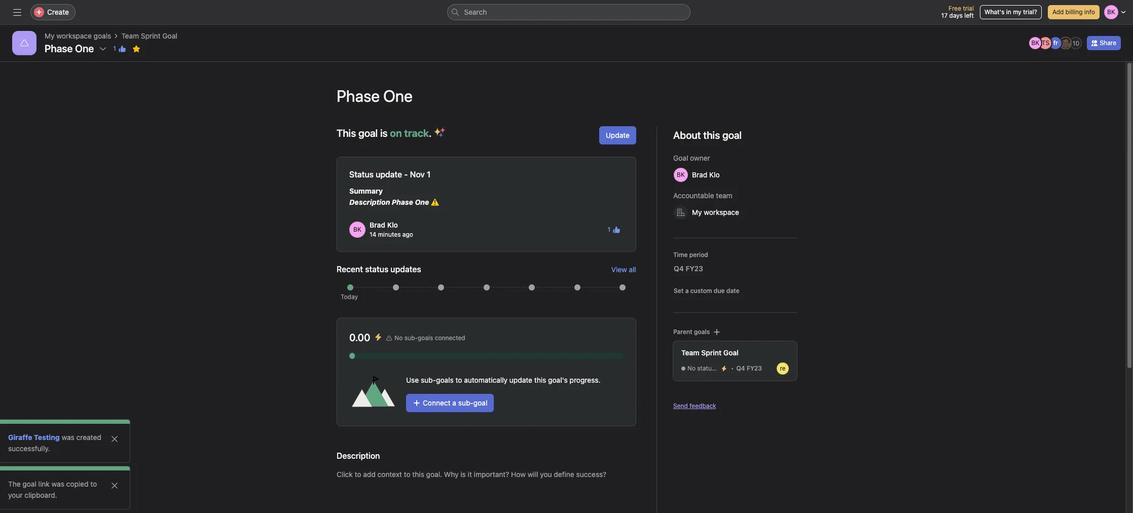 Task type: vqa. For each thing, say whether or not it's contained in the screenshot.
My workspace goals's goals
yes



Task type: describe. For each thing, give the bounding box(es) containing it.
free trial 17 days left
[[942, 5, 974, 19]]

remove from starred image
[[132, 45, 140, 53]]

close image
[[111, 482, 119, 490]]

is
[[380, 127, 388, 139]]

klo for brad klo 14 minutes ago
[[387, 221, 398, 229]]

goal inside connect a sub-goal button
[[474, 399, 488, 407]]

-
[[404, 170, 408, 179]]

goal's
[[548, 376, 568, 384]]

due
[[714, 287, 725, 295]]

•
[[731, 365, 734, 372]]

time period
[[674, 251, 708, 259]]

automatically
[[464, 376, 508, 384]]

goals left add parent goal icon at right
[[694, 328, 710, 336]]

accountable team
[[674, 191, 733, 200]]

10
[[1073, 39, 1080, 47]]

no status (0%)
[[688, 365, 731, 372]]

search button
[[447, 4, 691, 20]]

link
[[38, 480, 50, 488]]

what's in my trial?
[[985, 8, 1038, 16]]

one
[[415, 198, 429, 206]]

status update - nov 1
[[349, 170, 431, 179]]

1 button inside latest status update element
[[605, 223, 624, 237]]

brad klo
[[692, 170, 720, 179]]

(0%)
[[717, 365, 731, 372]]

expand sidebar image
[[13, 8, 21, 16]]

view
[[612, 265, 627, 274]]

0 horizontal spatial q4
[[674, 264, 684, 273]]

description for description
[[337, 451, 380, 461]]

create button
[[30, 4, 76, 20]]

this
[[337, 127, 356, 139]]

goals for no sub-goals connected
[[418, 334, 433, 342]]

1 vertical spatial sprint
[[702, 348, 722, 357]]

2 vertical spatial goal
[[724, 348, 739, 357]]

send
[[674, 402, 688, 410]]

billing
[[1066, 8, 1083, 16]]

trial?
[[1024, 8, 1038, 16]]

view all
[[612, 265, 636, 274]]

update button
[[599, 126, 636, 145]]

time
[[674, 251, 688, 259]]

nov 1
[[410, 170, 431, 179]]

clipboard.
[[24, 491, 57, 500]]

1 horizontal spatial team sprint goal
[[682, 348, 739, 357]]

team
[[716, 191, 733, 200]]

info
[[1085, 8, 1095, 16]]

what's in my trial? button
[[980, 5, 1042, 19]]

giraffe testing
[[8, 433, 60, 442]]

date
[[727, 287, 740, 295]]

connect
[[423, 399, 451, 407]]

ago
[[403, 231, 413, 238]]

0 horizontal spatial 1
[[113, 45, 116, 52]]

workspace for my workspace
[[704, 208, 739, 217]]

.
[[429, 127, 432, 139]]

add billing info button
[[1048, 5, 1100, 19]]

to inside the goal link was copied to your clipboard.
[[90, 480, 97, 488]]

status
[[349, 170, 374, 179]]

copied
[[66, 480, 88, 488]]

on
[[390, 127, 402, 139]]

your
[[8, 491, 23, 500]]

1 vertical spatial goal
[[674, 154, 688, 162]]

show options image
[[99, 45, 107, 53]]

0 vertical spatial q4 fy23 button
[[667, 260, 720, 278]]

latest status update element
[[337, 157, 636, 252]]

0 vertical spatial sprint
[[141, 31, 161, 40]]

Goal name text field
[[329, 78, 797, 114]]

connect a sub-goal button
[[406, 394, 494, 412]]

summary
[[349, 187, 383, 195]]

add parent goal image
[[713, 328, 721, 336]]

close image
[[111, 435, 119, 443]]

use
[[406, 376, 419, 384]]

fy23 inside q4 fy23 dropdown button
[[686, 264, 703, 273]]

was created successfully.
[[8, 433, 101, 453]]

custom
[[691, 287, 712, 295]]

brad klo button
[[669, 166, 737, 184]]

my workspace goals link
[[45, 30, 111, 42]]

goals for my workspace goals
[[94, 31, 111, 40]]

klo for brad klo
[[710, 170, 720, 179]]

trial
[[963, 5, 974, 12]]

q4 fy23
[[674, 264, 703, 273]]

brad klo link
[[370, 221, 398, 229]]

fr
[[1054, 39, 1058, 47]]

connect a sub-goal
[[423, 399, 488, 407]]

view all button
[[612, 265, 636, 274]]

⚠️ image
[[431, 198, 439, 206]]

description phase one
[[349, 198, 431, 206]]

recent
[[337, 265, 363, 274]]

minutes
[[378, 231, 401, 238]]

• q4 fy23
[[731, 365, 762, 372]]

1 inside latest status update element
[[608, 226, 611, 233]]

remove image
[[743, 208, 752, 217]]

goal owner
[[674, 154, 710, 162]]

0 vertical spatial team sprint goal
[[121, 31, 177, 40]]

accountable
[[674, 191, 714, 200]]

this goal is on track .
[[337, 127, 432, 139]]

feedback
[[690, 402, 716, 410]]

about
[[674, 129, 701, 141]]

1 vertical spatial q4
[[737, 365, 745, 372]]

was inside the goal link was copied to your clipboard.
[[52, 480, 64, 488]]

my for my workspace goals
[[45, 31, 55, 40]]

workspace for my workspace goals
[[56, 31, 92, 40]]



Task type: locate. For each thing, give the bounding box(es) containing it.
my
[[1013, 8, 1022, 16]]

1 button right the show options image
[[110, 42, 129, 56]]

update left the this
[[510, 376, 533, 384]]

goal down automatically
[[474, 399, 488, 407]]

search
[[464, 8, 487, 16]]

0 vertical spatial goal
[[359, 127, 378, 139]]

2 vertical spatial sub-
[[458, 399, 474, 407]]

1 horizontal spatial bk
[[1032, 39, 1040, 47]]

ja
[[1063, 39, 1070, 47]]

no for no status (0%)
[[688, 365, 696, 372]]

team sprint goal up no status (0%)
[[682, 348, 739, 357]]

0 vertical spatial description
[[349, 198, 390, 206]]

klo up minutes at the top left of the page
[[387, 221, 398, 229]]

add
[[1053, 8, 1064, 16]]

0 horizontal spatial goal
[[23, 480, 36, 488]]

brad for brad klo
[[692, 170, 708, 179]]

my workspace
[[692, 208, 739, 217]]

a inside set a custom due date button
[[686, 287, 689, 295]]

my
[[45, 31, 55, 40], [692, 208, 702, 217]]

share button
[[1088, 36, 1121, 50]]

team sprint goal link
[[121, 30, 177, 42]]

in
[[1007, 8, 1012, 16]]

add billing info
[[1053, 8, 1095, 16]]

0 horizontal spatial team
[[121, 31, 139, 40]]

my down "accountable"
[[692, 208, 702, 217]]

brad inside brad klo 14 minutes ago
[[370, 221, 385, 229]]

created
[[76, 433, 101, 442]]

all
[[629, 265, 636, 274]]

0 horizontal spatial my
[[45, 31, 55, 40]]

0 vertical spatial workspace
[[56, 31, 92, 40]]

what's
[[985, 8, 1005, 16]]

description inside latest status update element
[[349, 198, 390, 206]]

was right link
[[52, 480, 64, 488]]

a right connect in the bottom of the page
[[453, 399, 456, 407]]

klo inside dropdown button
[[710, 170, 720, 179]]

q4 fy23 button
[[667, 260, 720, 278], [734, 364, 775, 374]]

q4
[[674, 264, 684, 273], [737, 365, 745, 372]]

q4 down time at the right of the page
[[674, 264, 684, 273]]

ts
[[1042, 39, 1050, 47]]

1 horizontal spatial fy23
[[747, 365, 762, 372]]

1 button up view
[[605, 223, 624, 237]]

1 vertical spatial no
[[688, 365, 696, 372]]

0 horizontal spatial sub-
[[405, 334, 418, 342]]

goal left 'is'
[[359, 127, 378, 139]]

1 horizontal spatial update
[[510, 376, 533, 384]]

1 vertical spatial 1 button
[[605, 223, 624, 237]]

2 vertical spatial goal
[[23, 480, 36, 488]]

1 horizontal spatial brad
[[692, 170, 708, 179]]

goal for this goal is on track .
[[359, 127, 378, 139]]

0 vertical spatial 1
[[113, 45, 116, 52]]

0 horizontal spatial team sprint goal
[[121, 31, 177, 40]]

was inside was created successfully.
[[62, 433, 74, 442]]

brad for brad klo 14 minutes ago
[[370, 221, 385, 229]]

brad
[[692, 170, 708, 179], [370, 221, 385, 229]]

search list box
[[447, 4, 691, 20]]

track
[[404, 127, 429, 139]]

klo inside brad klo 14 minutes ago
[[387, 221, 398, 229]]

sub- for no
[[405, 334, 418, 342]]

1 horizontal spatial to
[[456, 376, 462, 384]]

0 vertical spatial was
[[62, 433, 74, 442]]

giraffe
[[8, 433, 32, 442]]

1 horizontal spatial workspace
[[704, 208, 739, 217]]

1 vertical spatial fy23
[[747, 365, 762, 372]]

1 vertical spatial q4 fy23 button
[[734, 364, 775, 374]]

1 vertical spatial a
[[453, 399, 456, 407]]

1 vertical spatial update
[[510, 376, 533, 384]]

1 vertical spatial goal
[[474, 399, 488, 407]]

sub- left connected
[[405, 334, 418, 342]]

0 vertical spatial to
[[456, 376, 462, 384]]

1 vertical spatial was
[[52, 480, 64, 488]]

brad down owner
[[692, 170, 708, 179]]

team up "remove from starred" image
[[121, 31, 139, 40]]

bk left 14
[[354, 226, 362, 233]]

klo down owner
[[710, 170, 720, 179]]

update inside latest status update element
[[376, 170, 402, 179]]

was
[[62, 433, 74, 442], [52, 480, 64, 488]]

testing
[[34, 433, 60, 442]]

update
[[606, 131, 630, 139]]

no sub-goals connected
[[395, 334, 465, 342]]

2 horizontal spatial sub-
[[458, 399, 474, 407]]

1 horizontal spatial 1
[[608, 226, 611, 233]]

free
[[949, 5, 962, 12]]

klo
[[710, 170, 720, 179], [387, 221, 398, 229]]

my inside dropdown button
[[692, 208, 702, 217]]

0 vertical spatial my
[[45, 31, 55, 40]]

1 horizontal spatial sub-
[[421, 376, 436, 384]]

0 horizontal spatial klo
[[387, 221, 398, 229]]

today
[[341, 293, 358, 301]]

1 vertical spatial description
[[337, 451, 380, 461]]

days
[[950, 12, 963, 19]]

goals for use sub-goals to automatically update this goal's progress.
[[436, 376, 454, 384]]

sub- right use
[[421, 376, 436, 384]]

1 horizontal spatial a
[[686, 287, 689, 295]]

0 vertical spatial q4
[[674, 264, 684, 273]]

send feedback link
[[674, 402, 716, 411]]

1 vertical spatial bk
[[354, 226, 362, 233]]

parent goals
[[674, 328, 710, 336]]

1 horizontal spatial goal
[[674, 154, 688, 162]]

status updates
[[365, 265, 421, 274]]

0 horizontal spatial bk
[[354, 226, 362, 233]]

0 vertical spatial team
[[121, 31, 139, 40]]

0 horizontal spatial workspace
[[56, 31, 92, 40]]

workspace inside dropdown button
[[704, 208, 739, 217]]

workspace
[[56, 31, 92, 40], [704, 208, 739, 217]]

update
[[376, 170, 402, 179], [510, 376, 533, 384]]

0.00
[[349, 332, 370, 343]]

0 vertical spatial 1 button
[[110, 42, 129, 56]]

goals up connect a sub-goal button
[[436, 376, 454, 384]]

about this goal
[[674, 129, 742, 141]]

1 horizontal spatial klo
[[710, 170, 720, 179]]

was left created
[[62, 433, 74, 442]]

q4 fy23 button down time period
[[667, 260, 720, 278]]

bk
[[1032, 39, 1040, 47], [354, 226, 362, 233]]

1 horizontal spatial goal
[[359, 127, 378, 139]]

0 horizontal spatial brad
[[370, 221, 385, 229]]

goal inside the goal link was copied to your clipboard.
[[23, 480, 36, 488]]

a right set at the right
[[686, 287, 689, 295]]

1 vertical spatial klo
[[387, 221, 398, 229]]

1 button
[[110, 42, 129, 56], [605, 223, 624, 237]]

1 vertical spatial 1
[[608, 226, 611, 233]]

fy23 down time period
[[686, 264, 703, 273]]

a for set
[[686, 287, 689, 295]]

team
[[121, 31, 139, 40], [682, 348, 700, 357]]

to up connect a sub-goal
[[456, 376, 462, 384]]

phase
[[392, 198, 413, 206]]

1 horizontal spatial q4 fy23 button
[[734, 364, 775, 374]]

1
[[113, 45, 116, 52], [608, 226, 611, 233]]

use sub-goals to automatically update this goal's progress.
[[406, 376, 601, 384]]

0 horizontal spatial to
[[90, 480, 97, 488]]

0 horizontal spatial goal
[[162, 31, 177, 40]]

0 horizontal spatial fy23
[[686, 264, 703, 273]]

connected
[[435, 334, 465, 342]]

successfully.
[[8, 444, 50, 453]]

goal for the goal link was copied to your clipboard.
[[23, 480, 36, 488]]

1 horizontal spatial no
[[688, 365, 696, 372]]

sub- inside button
[[458, 399, 474, 407]]

re
[[780, 365, 786, 372]]

team sprint goal up "remove from starred" image
[[121, 31, 177, 40]]

bk inside latest status update element
[[354, 226, 362, 233]]

goal left link
[[23, 480, 36, 488]]

sub- for use
[[421, 376, 436, 384]]

0 horizontal spatial no
[[395, 334, 403, 342]]

create
[[47, 8, 69, 16]]

0 vertical spatial sub-
[[405, 334, 418, 342]]

0 vertical spatial klo
[[710, 170, 720, 179]]

0 horizontal spatial update
[[376, 170, 402, 179]]

brad up 14
[[370, 221, 385, 229]]

phase one
[[45, 43, 94, 54]]

progress.
[[570, 376, 601, 384]]

1 vertical spatial team
[[682, 348, 700, 357]]

to right copied
[[90, 480, 97, 488]]

1 horizontal spatial my
[[692, 208, 702, 217]]

0 horizontal spatial q4 fy23 button
[[667, 260, 720, 278]]

17
[[942, 12, 948, 19]]

my up phase one
[[45, 31, 55, 40]]

update left the -
[[376, 170, 402, 179]]

my for my workspace
[[692, 208, 702, 217]]

sprint
[[141, 31, 161, 40], [702, 348, 722, 357]]

1 horizontal spatial 1 button
[[605, 223, 624, 237]]

the
[[8, 480, 21, 488]]

a
[[686, 287, 689, 295], [453, 399, 456, 407]]

a for connect
[[453, 399, 456, 407]]

status
[[698, 365, 715, 372]]

team down parent goals
[[682, 348, 700, 357]]

my workspace button
[[669, 203, 756, 222]]

0 vertical spatial a
[[686, 287, 689, 295]]

recent status updates
[[337, 265, 421, 274]]

14
[[370, 231, 376, 238]]

set
[[674, 287, 684, 295]]

set a custom due date button
[[671, 286, 742, 296]]

0 horizontal spatial 1 button
[[110, 42, 129, 56]]

goals left connected
[[418, 334, 433, 342]]

1 vertical spatial team sprint goal
[[682, 348, 739, 357]]

2 horizontal spatial goal
[[474, 399, 488, 407]]

1 vertical spatial brad
[[370, 221, 385, 229]]

no left status
[[688, 365, 696, 372]]

left
[[965, 12, 974, 19]]

q4 right •
[[737, 365, 745, 372]]

description for description phase one
[[349, 198, 390, 206]]

workspace up phase one
[[56, 31, 92, 40]]

1 vertical spatial to
[[90, 480, 97, 488]]

bk left the ts
[[1032, 39, 1040, 47]]

goals up the show options image
[[94, 31, 111, 40]]

workspace down team
[[704, 208, 739, 217]]

0 vertical spatial no
[[395, 334, 403, 342]]

no right 0.00
[[395, 334, 403, 342]]

sub- right connect in the bottom of the page
[[458, 399, 474, 407]]

0 vertical spatial fy23
[[686, 264, 703, 273]]

1 vertical spatial workspace
[[704, 208, 739, 217]]

set a custom due date
[[674, 287, 740, 295]]

0 vertical spatial goal
[[162, 31, 177, 40]]

1 horizontal spatial team
[[682, 348, 700, 357]]

1 horizontal spatial q4
[[737, 365, 745, 372]]

q4 fy23 button left re
[[734, 364, 775, 374]]

fy23 right •
[[747, 365, 762, 372]]

no for no sub-goals connected
[[395, 334, 403, 342]]

1 vertical spatial my
[[692, 208, 702, 217]]

0 horizontal spatial a
[[453, 399, 456, 407]]

1 vertical spatial sub-
[[421, 376, 436, 384]]

1 horizontal spatial sprint
[[702, 348, 722, 357]]

giraffe testing link
[[8, 433, 60, 442]]

send feedback
[[674, 402, 716, 410]]

2 horizontal spatial goal
[[724, 348, 739, 357]]

a inside connect a sub-goal button
[[453, 399, 456, 407]]

brad inside dropdown button
[[692, 170, 708, 179]]

0 vertical spatial update
[[376, 170, 402, 179]]

0 vertical spatial brad
[[692, 170, 708, 179]]

brad klo 14 minutes ago
[[370, 221, 413, 238]]

0 horizontal spatial sprint
[[141, 31, 161, 40]]

share
[[1100, 39, 1117, 47]]

period
[[690, 251, 708, 259]]

0 vertical spatial bk
[[1032, 39, 1040, 47]]

my workspace goals
[[45, 31, 111, 40]]

this goal
[[704, 129, 742, 141]]



